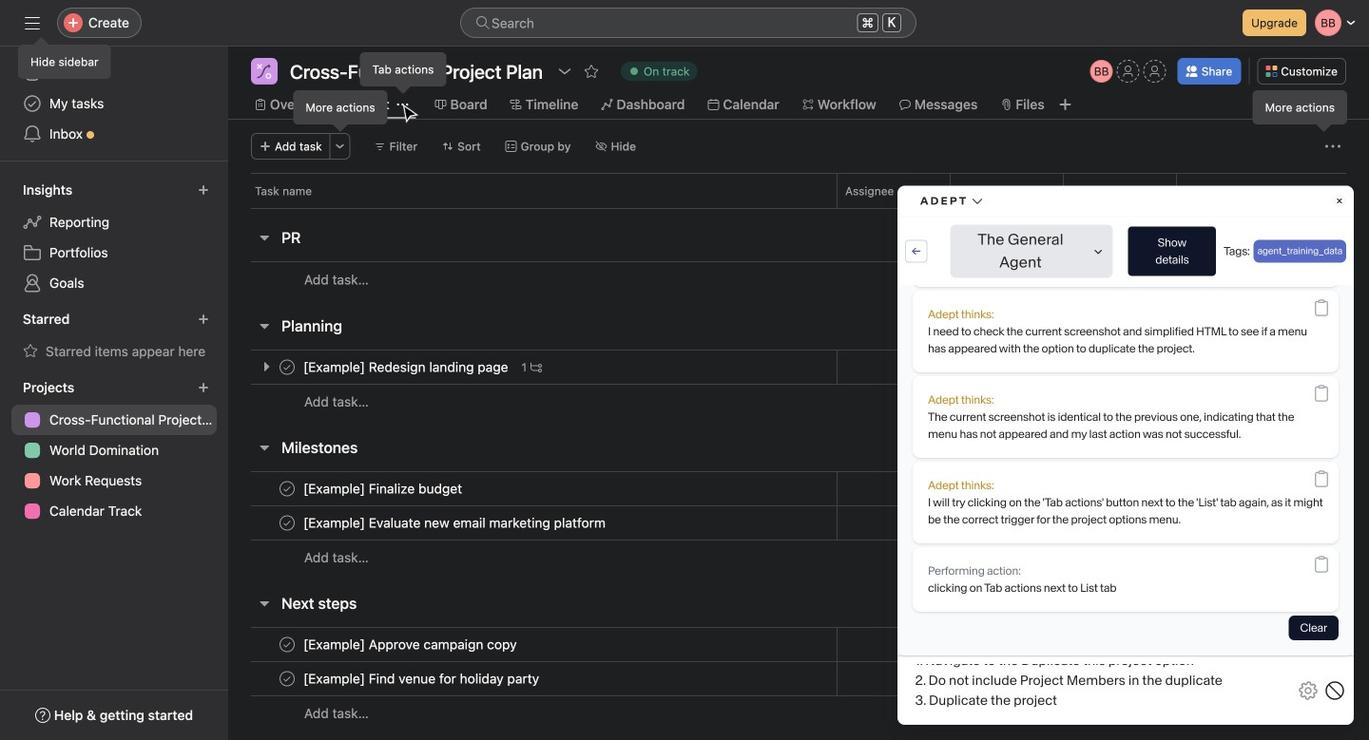 Task type: describe. For each thing, give the bounding box(es) containing it.
mark complete checkbox for task name text box
[[276, 478, 299, 501]]

mark complete checkbox inside [example] redesign landing page "cell"
[[276, 356, 299, 379]]

[example] approve campaign copy cell
[[228, 628, 837, 663]]

global element
[[0, 47, 228, 161]]

show options image
[[557, 64, 573, 79]]

mark complete image for mark complete checkbox inside [example] find venue for holiday party cell
[[276, 668, 299, 691]]

more actions image
[[1326, 139, 1341, 154]]

header next steps tree grid
[[228, 628, 1370, 731]]

[example] find venue for holiday party cell
[[228, 662, 837, 697]]

tooltip up more actions image
[[294, 91, 387, 129]]

task name text field inside [example] redesign landing page "cell"
[[300, 358, 514, 377]]

mark complete image for mark complete option within [example] redesign landing page "cell"
[[276, 356, 299, 379]]

tooltip up more actions icon on the top
[[1254, 91, 1347, 129]]

1 collapse task list for this group image from the top
[[257, 230, 272, 245]]

mark complete image for mark complete option in the [example] evaluate new email marketing platform cell
[[276, 512, 299, 535]]

[example] finalize budget cell
[[228, 472, 837, 507]]

add items to starred image
[[198, 314, 209, 325]]

task name text field for [example] evaluate new email marketing platform cell
[[300, 514, 612, 533]]

collapse task list for this group image for header milestones tree grid
[[257, 440, 272, 456]]

manage project members image
[[1091, 60, 1114, 83]]

mark complete image for mark complete checkbox in [example] approve campaign copy cell
[[276, 634, 299, 657]]

show options for assignee column image
[[924, 185, 935, 197]]

show options for priority column image
[[1150, 185, 1161, 197]]

task name text field for [example] find venue for holiday party cell
[[300, 670, 545, 689]]

tooltip down hide sidebar icon
[[19, 40, 110, 78]]

tooltip up "tab actions" icon
[[361, 53, 446, 91]]

more actions image
[[334, 141, 346, 152]]

add to starred image
[[584, 64, 599, 79]]

task name text field for [example] approve campaign copy cell
[[300, 636, 523, 655]]



Task type: vqa. For each thing, say whether or not it's contained in the screenshot.
1st to from right
no



Task type: locate. For each thing, give the bounding box(es) containing it.
new insights image
[[198, 185, 209, 196]]

new project or portfolio image
[[198, 382, 209, 394]]

Search tasks, projects, and more text field
[[460, 8, 917, 38]]

2 mark complete checkbox from the top
[[276, 668, 299, 691]]

show options for due date column image
[[1037, 185, 1048, 197]]

2 task name text field from the top
[[300, 514, 612, 533]]

mark complete image
[[276, 356, 299, 379], [276, 512, 299, 535], [276, 634, 299, 657], [276, 668, 299, 691]]

collapse task list for this group image
[[257, 230, 272, 245], [257, 319, 272, 334], [257, 440, 272, 456], [257, 596, 272, 612]]

1 vertical spatial mark complete checkbox
[[276, 478, 299, 501]]

2 mark complete checkbox from the top
[[276, 478, 299, 501]]

mark complete checkbox for task name text field within [example] approve campaign copy cell
[[276, 634, 299, 657]]

0 vertical spatial mark complete checkbox
[[276, 356, 299, 379]]

1 mark complete image from the top
[[276, 356, 299, 379]]

mark complete checkbox inside the [example] finalize budget cell
[[276, 478, 299, 501]]

[example] redesign landing page cell
[[228, 350, 837, 385]]

mark complete image
[[276, 478, 299, 501]]

None text field
[[285, 58, 548, 85]]

tab actions image
[[397, 99, 409, 110]]

4 collapse task list for this group image from the top
[[257, 596, 272, 612]]

add tab image
[[1058, 97, 1074, 112]]

header milestones tree grid
[[228, 472, 1370, 575]]

task name text field inside [example] approve campaign copy cell
[[300, 636, 523, 655]]

starred element
[[0, 302, 228, 371]]

insights element
[[0, 173, 228, 302]]

1 mark complete checkbox from the top
[[276, 634, 299, 657]]

3 mark complete image from the top
[[276, 634, 299, 657]]

mark complete checkbox for task name text field within the [example] evaluate new email marketing platform cell
[[276, 512, 299, 535]]

Task name text field
[[300, 358, 514, 377], [300, 514, 612, 533], [300, 636, 523, 655], [300, 670, 545, 689]]

collapse task list for this group image for header planning tree grid
[[257, 319, 272, 334]]

3 collapse task list for this group image from the top
[[257, 440, 272, 456]]

projects element
[[0, 371, 228, 531]]

mark complete checkbox for task name text field inside the [example] find venue for holiday party cell
[[276, 668, 299, 691]]

4 mark complete image from the top
[[276, 668, 299, 691]]

mark complete image inside [example] approve campaign copy cell
[[276, 634, 299, 657]]

Mark complete checkbox
[[276, 634, 299, 657], [276, 668, 299, 691]]

mark complete checkbox inside [example] approve campaign copy cell
[[276, 634, 299, 657]]

0 vertical spatial mark complete checkbox
[[276, 634, 299, 657]]

2 collapse task list for this group image from the top
[[257, 319, 272, 334]]

3 mark complete checkbox from the top
[[276, 512, 299, 535]]

header planning tree grid
[[228, 350, 1370, 419]]

mark complete image inside [example] evaluate new email marketing platform cell
[[276, 512, 299, 535]]

1 task name text field from the top
[[300, 358, 514, 377]]

[example] evaluate new email marketing platform cell
[[228, 506, 837, 541]]

Task name text field
[[300, 480, 468, 499]]

hide sidebar image
[[25, 15, 40, 30]]

None field
[[460, 8, 917, 38]]

line_and_symbols image
[[257, 64, 272, 79]]

mark complete checkbox inside [example] find venue for holiday party cell
[[276, 668, 299, 691]]

row
[[228, 173, 1370, 208], [251, 207, 1347, 209], [228, 262, 1370, 298], [228, 350, 1370, 385], [228, 384, 1370, 419], [228, 472, 1370, 507], [228, 506, 1370, 541], [228, 540, 1370, 575], [228, 628, 1370, 663], [228, 662, 1370, 697], [228, 696, 1370, 731]]

2 vertical spatial mark complete checkbox
[[276, 512, 299, 535]]

mark complete checkbox inside [example] evaluate new email marketing platform cell
[[276, 512, 299, 535]]

task name text field inside [example] find venue for holiday party cell
[[300, 670, 545, 689]]

3 task name text field from the top
[[300, 636, 523, 655]]

mark complete image inside [example] find venue for holiday party cell
[[276, 668, 299, 691]]

1 vertical spatial mark complete checkbox
[[276, 668, 299, 691]]

expand subtask list for the task [example] redesign landing page image
[[259, 360, 274, 375]]

4 task name text field from the top
[[300, 670, 545, 689]]

Mark complete checkbox
[[276, 356, 299, 379], [276, 478, 299, 501], [276, 512, 299, 535]]

2 mark complete image from the top
[[276, 512, 299, 535]]

1 subtask image
[[531, 362, 542, 373]]

1 mark complete checkbox from the top
[[276, 356, 299, 379]]

task name text field inside [example] evaluate new email marketing platform cell
[[300, 514, 612, 533]]

collapse task list for this group image for header next steps tree grid
[[257, 596, 272, 612]]

tooltip
[[19, 40, 110, 78], [361, 53, 446, 91], [294, 91, 387, 129], [1254, 91, 1347, 129]]



